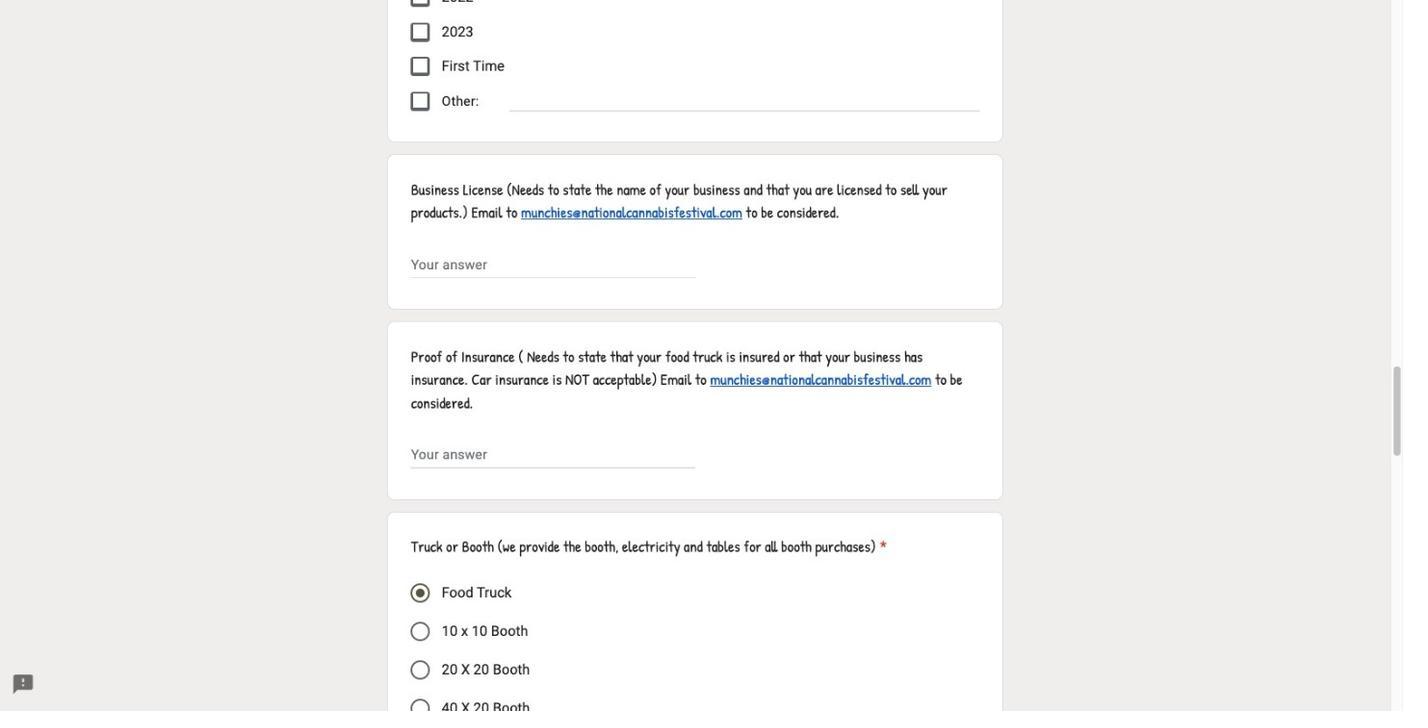 Task type: locate. For each thing, give the bounding box(es) containing it.
10 x 10 booth image
[[411, 623, 430, 642]]

None text field
[[411, 253, 695, 277], [411, 444, 695, 467], [411, 253, 695, 277], [411, 444, 695, 467]]

Other response text field
[[510, 89, 980, 111]]

list
[[411, 0, 980, 119]]

20 x 20 booth image
[[411, 661, 430, 681]]

2023 checkbox
[[411, 22, 430, 42]]

First Time checkbox
[[411, 57, 430, 76]]

report a problem to google image
[[12, 674, 35, 697]]

Other: checkbox
[[411, 92, 430, 111]]

10 x 10 Booth radio
[[411, 623, 430, 642]]

20 X 20 Booth radio
[[411, 661, 430, 681]]

heading
[[411, 536, 887, 559]]



Task type: describe. For each thing, give the bounding box(es) containing it.
required question element
[[876, 536, 887, 559]]

2022 image
[[413, 0, 427, 4]]

2022 checkbox
[[411, 0, 430, 7]]

40 x 20 booth image
[[411, 700, 430, 712]]

40 X 20 Booth radio
[[411, 700, 430, 712]]

Food Truck radio
[[411, 584, 430, 604]]

food truck image
[[416, 590, 425, 598]]



Task type: vqa. For each thing, say whether or not it's contained in the screenshot.
text box
yes



